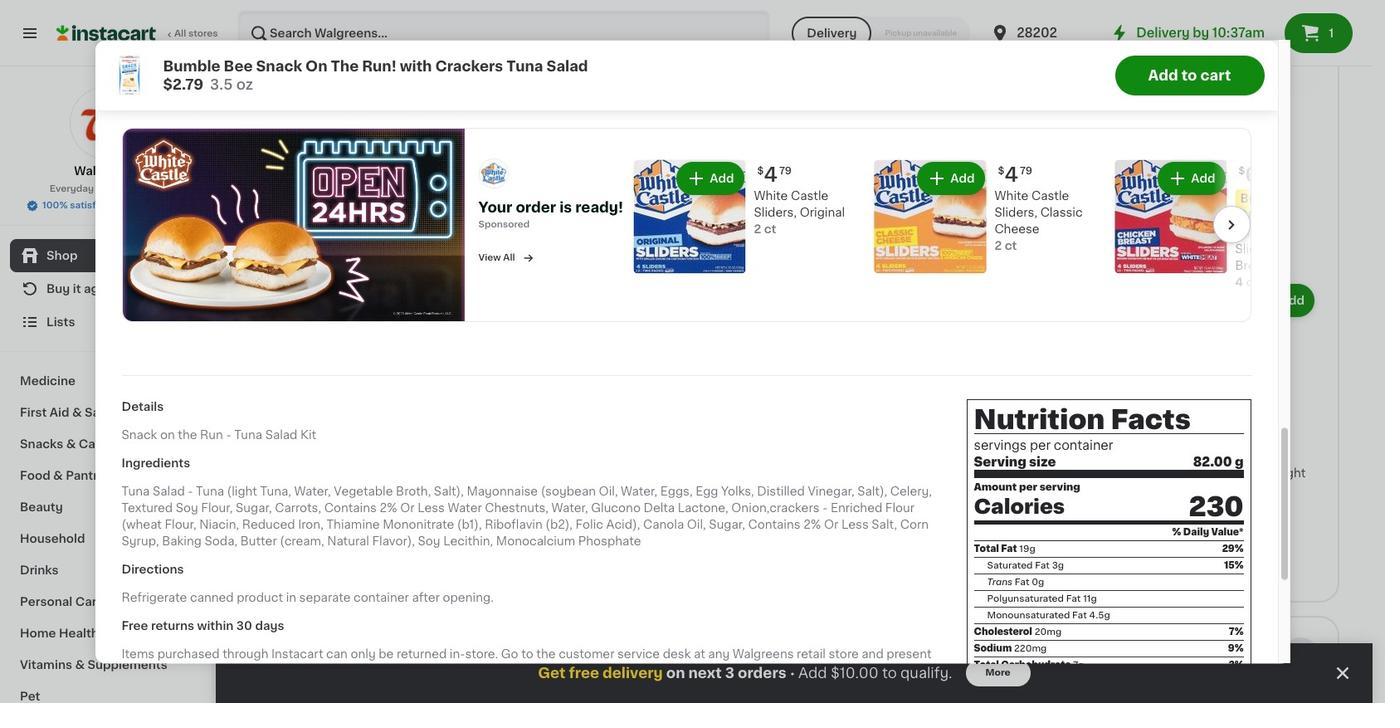 Task type: locate. For each thing, give the bounding box(es) containing it.
aid
[[50, 407, 69, 418]]

0 vertical spatial total
[[974, 545, 999, 554]]

1 horizontal spatial for
[[365, 699, 381, 703]]

1 vertical spatial for
[[365, 699, 381, 703]]

$ 4 79 up 4 oz
[[998, 166, 1033, 185]]

nighttime inside vicks severe vicks nyquil severe cold & flu nighttime relief berry flavor liquid 12 oz
[[639, 501, 697, 512]]

cholesterol 20mg
[[974, 628, 1062, 637]]

textured
[[122, 503, 173, 515]]

0 vertical spatial your
[[479, 202, 512, 215]]

personal
[[20, 596, 72, 608]]

$ 4 79 up the hillshire
[[274, 108, 308, 128]]

soy up baking
[[176, 503, 198, 515]]

0 horizontal spatial chicken
[[195, 45, 243, 57]]

medicine
[[20, 375, 76, 387]]

1 for 1 each
[[1169, 183, 1174, 195]]

0 horizontal spatial castle
[[791, 191, 829, 203]]

rounds
[[320, 183, 365, 195]]

vicks vaposhower, dissolvable shower tablets, soothing non- medicated vapors
[[639, 133, 772, 195]]

with up chestnuts,
[[488, 484, 512, 496]]

severe inside theraflu multi sympton & nighttime severe cold+cough tea variety pack
[[862, 484, 902, 496]]

2 crackers, from the left
[[1074, 62, 1129, 73]]

see
[[433, 238, 456, 250]]

99 for turkey
[[458, 109, 471, 119]]

bee inside bumble bee snack on the run! with crackers tuna salad $2.79 3.5 oz
[[224, 59, 253, 72]]

white for white castle sliders, original 2 ct
[[754, 191, 788, 203]]

(33)
[[332, 517, 356, 529]]

order up photo
[[783, 666, 814, 677]]

3.5 inside bumble bee snack on the run! with crackers tuna salad 3.5 oz
[[433, 517, 452, 529]]

the inside bumble bee snack on the run! with crackers tuna salad 3.5 oz
[[433, 484, 455, 496]]

1 vertical spatial container
[[354, 593, 409, 604]]

1 horizontal spatial container
[[1054, 439, 1113, 452]]

your
[[479, 202, 512, 215], [496, 666, 522, 677]]

gourmet
[[767, 45, 819, 57], [1148, 45, 1200, 57]]

castle for classic
[[1032, 191, 1069, 203]]

$10.00
[[831, 667, 879, 680]]

30 left days
[[236, 621, 252, 632]]

1 horizontal spatial delivery
[[1136, 27, 1190, 39]]

container left after
[[354, 593, 409, 604]]

cheese inside 'lunchables turkey & cheddar cheese with crackers kids lunch snack kit'
[[487, 150, 532, 162]]

$ up the hillshire
[[274, 109, 280, 119]]

total down 'sodium'
[[974, 661, 999, 670]]

revlon hair color, permanent, black 10
[[1169, 133, 1287, 162]]

1 horizontal spatial the
[[433, 484, 455, 496]]

1 horizontal spatial kit
[[300, 430, 316, 442]]

bottled
[[271, 645, 339, 663]]

ingredients
[[122, 458, 190, 470]]

& right aid
[[72, 407, 82, 418]]

zesty
[[751, 62, 784, 73]]

within
[[197, 621, 234, 632], [387, 682, 422, 694]]

white inside white castle sliders, chicken breast 4 ct
[[1235, 227, 1269, 239]]

1 crackers, from the left
[[693, 62, 748, 73]]

a
[[667, 682, 674, 694]]

walgreens's
[[146, 699, 216, 703]]

$ 4 99 for shine
[[1010, 109, 1046, 128]]

again
[[84, 283, 117, 295]]

0 horizontal spatial free
[[122, 621, 148, 632]]

cart
[[1201, 68, 1231, 81]]

1 horizontal spatial in-
[[450, 649, 465, 661]]

bumble inside bumble bee tuna salad, sandwich in seconds
[[312, 45, 357, 57]]

details:
[[384, 699, 426, 703]]

gourmet for pepper
[[1148, 45, 1200, 57]]

pack
[[801, 517, 829, 529]]

1 horizontal spatial $ 4 79
[[757, 166, 792, 185]]

walgreens up everyday store prices link
[[74, 165, 137, 177]]

salad,
[[417, 45, 452, 57]]

cold+cough
[[801, 501, 875, 512]]

gourmet inside bumble bee gourmet tuna & crackers, zesty lemon
[[767, 45, 819, 57]]

sugar, down (light
[[236, 503, 272, 515]]

snack on the run - tuna salad kit
[[122, 430, 316, 442]]

1 sponsored badge image from the left
[[433, 533, 483, 542]]

$ up philadelphia
[[274, 444, 280, 454]]

4 up 4 oz
[[1005, 166, 1018, 185]]

$ 4 79 for white castle sliders, classic cheese
[[998, 166, 1033, 185]]

run! inside bumble bee snack on the run! with crackers tuna salad $2.79 3.5 oz
[[362, 59, 397, 72]]

$ up 'serving size' at the right bottom
[[1010, 444, 1016, 454]]

kit
[[281, 45, 297, 57], [471, 183, 487, 195], [300, 430, 316, 442]]

bee inside bumble bee tuna salad, sandwich in seconds
[[360, 45, 383, 57]]

cheese for crackers
[[487, 150, 532, 162]]

2 fl from the left
[[1017, 534, 1025, 546]]

liquid down lactone,
[[677, 517, 712, 529]]

bee for bumble bee tuna salad, sandwich in seconds
[[360, 45, 383, 57]]

amount
[[974, 483, 1017, 493]]

lunch up (1.08k)
[[516, 167, 552, 178]]

within down 'canned'
[[197, 621, 234, 632]]

99 up vaposhower,
[[673, 109, 686, 119]]

$ 4 79 for white castle sliders, original
[[757, 166, 792, 185]]

hair down serving
[[1054, 501, 1078, 512]]

delivery for delivery
[[807, 27, 857, 39]]

nyquil inside vicks severe vicks nyquil severe cold & flu nighttime relief berry flavor liquid 12 oz
[[639, 484, 678, 496]]

tuna inside "bumble bee tuna salad kit, lunch on the run!"
[[576, 45, 604, 57]]

less up mononitrate
[[418, 503, 445, 515]]

bumble bee tuna salad kit, lunch on the run!
[[503, 45, 662, 73]]

white castle image
[[479, 159, 508, 189]]

2 horizontal spatial -
[[823, 503, 828, 515]]

1 vertical spatial walgreens
[[733, 649, 794, 661]]

total for total fat 19g
[[974, 545, 999, 554]]

bee for bumble bee snack on the run! with crackers tuna salad 3.5 oz
[[481, 468, 504, 479]]

cheesecake
[[271, 484, 343, 496]]

$ 11 99
[[1010, 443, 1049, 462]]

sliders, inside 'white castle sliders, classic cheese 2 ct'
[[995, 207, 1038, 219]]

0 vertical spatial nighttime
[[801, 484, 859, 496]]

cheese down 4 oz
[[995, 224, 1040, 236]]

4 inside white castle sliders, chicken breast 4 ct
[[1235, 277, 1244, 289]]

if up days.
[[460, 666, 467, 677]]

0 horizontal spatial $ 4 99
[[274, 443, 310, 462]]

black left pepper
[[1132, 62, 1164, 73]]

sponsored badge image for $ 4 79
[[433, 533, 483, 542]]

99 up size
[[1035, 444, 1049, 454]]

sliders, left 48 at the right of the page
[[754, 207, 797, 219]]

0 horizontal spatial on
[[306, 59, 327, 72]]

not.
[[470, 666, 493, 677]]

$ inside $ 10 99
[[642, 109, 648, 119]]

vicks inside vicks dayquil and nyquil severe cold, flu and congestion medicine, liquid caps
[[801, 133, 832, 145]]

1 fl from the left
[[654, 534, 662, 546]]

ct inside 'white castle sliders, classic cheese 2 ct'
[[1005, 241, 1017, 252]]

on up ingredients at bottom
[[160, 430, 175, 442]]

vicks up severe
[[801, 133, 832, 145]]

vicks inside vicks vaposhower, dissolvable shower tablets, soothing non- medicated vapors
[[639, 133, 669, 145]]

4 down breast
[[1235, 277, 1244, 289]]

lunchables
[[433, 133, 500, 145]]

pet link
[[10, 681, 202, 703]]

castle up breast
[[1272, 227, 1310, 239]]

with inside 'lunchables turkey & cheddar cheese with crackers kids lunch snack kit'
[[534, 150, 559, 162]]

to left the cart
[[1182, 68, 1197, 81]]

your up issued
[[754, 666, 780, 677]]

bee for bumble bee snack on the run! with crackers tuna salad $2.79 3.5 oz
[[224, 59, 253, 72]]

$ for vicks dayquil and nyquil severe cold, flu and congestion medicine, liquid caps
[[804, 109, 811, 119]]

flour, up baking
[[165, 520, 196, 531]]

& down 10:37am
[[1234, 45, 1243, 57]]

crackers, inside bumble bee gourmet tuna & crackers, zesty lemon
[[693, 62, 748, 73]]

0 horizontal spatial -
[[188, 486, 193, 498]]

oz right "$2.79" in the top left of the page
[[236, 77, 253, 90]]

castle up original at the top
[[791, 191, 829, 203]]

refund
[[346, 682, 384, 694]]

1 horizontal spatial 2%
[[804, 520, 821, 531]]

photo
[[794, 682, 829, 694]]

sponsored badge image
[[433, 533, 483, 542], [1169, 533, 1219, 542]]

(309)
[[700, 517, 732, 529]]

product group
[[433, 0, 582, 252], [271, 280, 420, 586], [433, 280, 582, 546], [1169, 280, 1318, 546]]

free
[[569, 667, 599, 680]]

nyquil for vicks dayquil and nyquil severe cold, flu and congestion medicine, liquid caps
[[910, 133, 949, 145]]

bee inside bumble bee chicken salad kit with crackers 3.5 oz
[[169, 45, 192, 57]]

ct inside white castle sliders, chicken breast 4 ct
[[1246, 277, 1259, 289]]

0 vertical spatial container
[[1054, 439, 1113, 452]]

2 horizontal spatial run!
[[582, 62, 609, 73]]

2 sponsored badge image from the left
[[1169, 533, 1219, 542]]

service
[[618, 649, 660, 661]]

1 vertical spatial contains
[[748, 520, 801, 531]]

$ 4 99 up shine
[[1010, 109, 1046, 128]]

sliders, down hold
[[995, 207, 1038, 219]]

white
[[271, 167, 305, 178], [754, 191, 788, 203], [995, 191, 1029, 203], [1235, 227, 1269, 239]]

fat
[[1001, 545, 1017, 554], [1035, 561, 1050, 570], [1015, 578, 1030, 587], [1066, 594, 1081, 604], [1072, 611, 1087, 620]]

buy
[[46, 283, 70, 295]]

1 vertical spatial order
[[783, 666, 814, 677]]

1 each
[[1169, 183, 1206, 195]]

1 vertical spatial total
[[974, 661, 999, 670]]

gourmet up pepper
[[1148, 45, 1200, 57]]

2 horizontal spatial 3.5
[[433, 517, 452, 529]]

the for 3.5
[[331, 59, 359, 72]]

fat for saturated
[[1035, 561, 1050, 570]]

white inside 'white castle sliders, classic cheese 2 ct'
[[995, 191, 1029, 203]]

10 up dissolvable
[[648, 108, 671, 128]]

ct down reduced
[[281, 534, 293, 546]]

if up exchange at bottom
[[275, 666, 282, 677]]

or down cold+cough
[[824, 520, 839, 531]]

tuna left the kit,
[[576, 45, 604, 57]]

1 if from the left
[[275, 666, 282, 677]]

4 up the hillshire
[[280, 108, 294, 128]]

1 horizontal spatial sponsored badge image
[[1169, 533, 1219, 542]]

on
[[542, 62, 556, 73], [160, 430, 175, 442], [666, 667, 685, 680]]

on inside bumble bee snack on the run! with crackers tuna salad 3.5 oz
[[545, 468, 563, 479]]

48 ct
[[801, 200, 832, 211]]

2 ct
[[271, 534, 293, 546]]

0 vertical spatial cheddar
[[433, 150, 484, 162]]

niacin,
[[199, 520, 239, 531]]

1 gourmet from the left
[[767, 45, 819, 57]]

vicks
[[639, 133, 669, 145], [801, 133, 832, 145], [639, 468, 669, 479], [715, 468, 746, 479]]

home health link
[[10, 618, 202, 649]]

3.5 right "$2.79" in the top left of the page
[[210, 77, 233, 90]]

0 vertical spatial store
[[96, 184, 121, 193]]

0 vertical spatial 6
[[1179, 109, 1192, 128]]

1 vertical spatial or
[[824, 520, 839, 531]]

4 for hillshire snacking genoa salame with natural white cheddar & toasted rounds
[[280, 108, 294, 128]]

1 horizontal spatial tea
[[878, 501, 898, 512]]

in down towels
[[741, 666, 751, 677]]

delivery up bumble bee gourmet tuna & crackers, black pepper at top right
[[1136, 27, 1190, 39]]

bumble bee snack on the run! with crackers tuna salad 3.5 oz
[[433, 468, 567, 529]]

in- right the full on the left bottom of the page
[[240, 699, 255, 703]]

$ inside $ 3 99
[[436, 109, 443, 119]]

0 horizontal spatial hair
[[1054, 501, 1078, 512]]

snack left sandwich
[[256, 59, 302, 72]]

tuna right run
[[234, 430, 262, 442]]

2 horizontal spatial $ 4 79
[[998, 166, 1033, 185]]

1 horizontal spatial cheddar
[[433, 150, 484, 162]]

tea
[[878, 501, 898, 512], [343, 645, 376, 663]]

1 vertical spatial on
[[545, 468, 563, 479]]

0 horizontal spatial 2%
[[380, 503, 397, 515]]

$ 3 99
[[436, 109, 471, 128]]

3.5 down all stores "link"
[[122, 78, 140, 90]]

purchases
[[122, 682, 183, 694]]

0 horizontal spatial flu
[[767, 484, 785, 496]]

(cream,
[[280, 536, 324, 548]]

0 vertical spatial 2%
[[380, 503, 397, 515]]

order inside items purchased through instacart can only be returned in-store. go to the customer service desk at any walgreens retail store and present your transaction barcode, if available, or instacart receipt, if not. your barcode or receipt will be accessible in your order history page. most purchases are eligible for exchange or refund within 30 days. walgreens may ask you to show a government-issued photo id. for more details, see walgreens's full in-store return policy for details:
[[783, 666, 814, 677]]

2 horizontal spatial sliders,
[[1235, 244, 1278, 256]]

29%
[[1222, 545, 1244, 554]]

82.00
[[1193, 456, 1232, 469]]

natural down thiamine
[[327, 536, 369, 548]]

79 up the hillshire
[[296, 109, 308, 119]]

contains up (33)
[[324, 503, 377, 515]]

household link
[[10, 523, 202, 554]]

1 vertical spatial flour,
[[165, 520, 196, 531]]

bumble inside bumble bee gourmet tuna & crackers, zesty lemon
[[693, 45, 738, 57]]

salame
[[271, 150, 314, 162]]

0 horizontal spatial nighttime
[[639, 501, 697, 512]]

eligible up the full on the left bottom of the page
[[207, 682, 249, 694]]

orders
[[738, 667, 787, 680]]

shine 'n jam conditioning gel, with honey extract, extra hold
[[1007, 133, 1136, 195]]

2 total from the top
[[974, 661, 999, 670]]

(b2),
[[546, 520, 573, 531]]

$ 4 99 inside product group
[[274, 443, 310, 462]]

tuna inside bumble bee snack on the run! with crackers tuna salad $2.79 3.5 oz
[[506, 59, 543, 72]]

1 vertical spatial black
[[1239, 150, 1271, 162]]

0 horizontal spatial sugar,
[[236, 503, 272, 515]]

sliders, inside white castle sliders, chicken breast 4 ct
[[1235, 244, 1278, 256]]

flu inside vicks severe vicks nyquil severe cold & flu nighttime relief berry flavor liquid 12 oz
[[767, 484, 785, 496]]

within inside items purchased through instacart can only be returned in-store. go to the customer service desk at any walgreens retail store and present your transaction barcode, if available, or instacart receipt, if not. your barcode or receipt will be accessible in your order history page. most purchases are eligible for exchange or refund within 30 days. walgreens may ask you to show a government-issued photo id. for more details, see walgreens's full in-store return policy for details:
[[387, 682, 422, 694]]

1 salt), from the left
[[434, 486, 464, 498]]

your up $32,
[[479, 202, 512, 215]]

1 vertical spatial 30
[[425, 682, 441, 694]]

most
[[896, 666, 926, 677]]

white for white castle sliders, classic cheese 2 ct
[[995, 191, 1029, 203]]

sponsored badge image down the 0.3 oz
[[1169, 533, 1219, 542]]

1 vertical spatial cheese
[[995, 224, 1040, 236]]

1 vertical spatial cheddar
[[307, 167, 358, 178]]

0 vertical spatial on
[[306, 59, 327, 72]]

bottled tea
[[271, 645, 376, 663]]

ct down breast
[[1246, 277, 1259, 289]]

on for 3.5
[[306, 59, 327, 72]]

kit inside bumble bee chicken salad kit with crackers 3.5 oz
[[281, 45, 297, 57]]

with inside bumble bee snack on the run! with crackers tuna salad $2.79 3.5 oz
[[400, 59, 432, 72]]

graham
[[298, 501, 344, 512]]

1 vertical spatial 6
[[1245, 166, 1259, 185]]

1 horizontal spatial contains
[[748, 520, 801, 531]]

product group containing 3
[[433, 0, 582, 252]]

oz inside bumble bee snack on the run! with crackers tuna salad $2.79 3.5 oz
[[236, 77, 253, 90]]

220mg
[[1014, 644, 1047, 653]]

1 vertical spatial 10
[[1274, 150, 1287, 162]]

food & pantry link
[[10, 460, 202, 491]]

2 salt), from the left
[[858, 486, 887, 498]]

ct
[[649, 200, 661, 211], [820, 200, 832, 211], [764, 224, 777, 236], [1005, 241, 1017, 252], [1246, 277, 1259, 289], [281, 534, 293, 546]]

on inside "bumble bee tuna salad kit, lunch on the run!"
[[542, 62, 556, 73]]

bumble for bumble bee chicken salad kit with crackers 3.5 oz
[[122, 45, 166, 57]]

0 horizontal spatial soy
[[176, 503, 198, 515]]

product group containing 4
[[271, 280, 420, 586]]

99 up 'n
[[1032, 109, 1046, 119]]

0 vertical spatial per
[[1030, 439, 1051, 452]]

delivery inside delivery by 10:37am link
[[1136, 27, 1190, 39]]

1 horizontal spatial or
[[824, 520, 839, 531]]

1 horizontal spatial flour,
[[201, 503, 233, 515]]

disinfectants
[[1007, 645, 1131, 663]]

1 horizontal spatial black
[[1239, 150, 1271, 162]]

None search field
[[237, 10, 771, 56]]

sponsored badge image for $ 4 99
[[1169, 533, 1219, 542]]

1 horizontal spatial fl
[[1017, 534, 1025, 546]]

crackers inside 'lunchables turkey & cheddar cheese with crackers kids lunch snack kit'
[[433, 167, 485, 178]]

nyquil for vicks severe vicks nyquil severe cold & flu nighttime relief berry flavor liquid 12 oz
[[639, 484, 678, 496]]

4 for shine 'n jam conditioning gel, with honey extract, extra hold
[[1016, 109, 1030, 128]]

(wheat
[[122, 520, 162, 531]]

buy it again link
[[10, 272, 202, 305]]

severe up lactone,
[[681, 484, 721, 496]]

1 horizontal spatial cheese
[[995, 224, 1040, 236]]

with down salad,
[[400, 59, 432, 72]]

contains down onion,crackers
[[748, 520, 801, 531]]

gourmet inside bumble bee gourmet tuna & crackers, black pepper
[[1148, 45, 1200, 57]]

more button
[[966, 660, 1031, 686]]

3 up lunchables on the top
[[443, 109, 456, 128]]

with inside bumble bee snack on the run! with crackers tuna salad 3.5 oz
[[488, 484, 512, 496]]

add inside get free delivery on next 3 orders • add $10.00 to qualify.
[[798, 667, 827, 680]]

ct down 4 oz
[[1005, 241, 1017, 252]]

2 horizontal spatial kit
[[471, 183, 487, 195]]

nyquil up delta
[[639, 484, 678, 496]]

to
[[1182, 68, 1197, 81], [521, 649, 533, 661], [882, 667, 897, 680], [618, 682, 630, 694]]

service type group
[[792, 17, 970, 50]]

get free delivery on next 3 orders • add $10.00 to qualify.
[[538, 666, 952, 680]]

$ inside $ 31 99
[[804, 109, 811, 119]]

in right product
[[286, 593, 296, 604]]

oz inside vicks severe vicks nyquil severe cold & flu nighttime relief berry flavor liquid 12 oz
[[730, 517, 744, 529]]

run
[[200, 430, 223, 442]]

natural down snacking
[[346, 150, 388, 162]]

castle up classic
[[1032, 191, 1069, 203]]

cheddar inside 'lunchables turkey & cheddar cheese with crackers kids lunch snack kit'
[[433, 150, 484, 162]]

bumble inside bumble bee gourmet tuna & crackers, black pepper
[[1074, 45, 1119, 57]]

castle
[[791, 191, 829, 203], [1032, 191, 1069, 203], [1272, 227, 1310, 239]]

230
[[1189, 494, 1244, 521]]

castle for chicken
[[1272, 227, 1310, 239]]

0 horizontal spatial walgreens
[[74, 165, 137, 177]]

bumble inside bumble bee snack on the run! with crackers tuna salad 3.5 oz
[[433, 468, 478, 479]]

fl for 12
[[654, 534, 662, 546]]

82.00 g
[[1193, 456, 1244, 469]]

1 horizontal spatial $ 4 99
[[1010, 109, 1046, 128]]

4 up philadelphia
[[280, 443, 294, 462]]

saturated fat 3g
[[987, 561, 1064, 570]]

2% down the 9%
[[1229, 661, 1244, 670]]

with down all stores "link"
[[122, 62, 146, 73]]

bumble inside bumble bee chicken salad kit with crackers 3.5 oz
[[122, 45, 166, 57]]

oz inside bumble bee chicken salad kit with crackers 3.5 oz
[[143, 78, 157, 90]]

$ inside the $ 6 79
[[1172, 109, 1179, 119]]

1 vertical spatial 12
[[639, 534, 651, 546]]

79 for revlon hair color, permanent, black 10
[[1194, 109, 1206, 119]]

0 horizontal spatial less
[[418, 503, 445, 515]]

1 vertical spatial instacart
[[357, 666, 409, 677]]

the inside items purchased through instacart can only be returned in-store. go to the customer service desk at any walgreens retail store and present your transaction barcode, if available, or instacart receipt, if not. your barcode or receipt will be accessible in your order history page. most purchases are eligible for exchange or refund within 30 days. walgreens may ask you to show a government-issued photo id. for more details, see walgreens's full in-store return policy for details:
[[536, 649, 556, 661]]

tuna salad - tuna (light tuna, water, vegetable broth, salt), mayonnaise (soybean oil, water, eggs, egg yolks, distilled vinegar, salt), celery, textured soy flour, sugar, carrots, contains 2% or less water chestnuts, water, glucono delta lactone, onion,crackers - enriched flour (wheat flour, niacin, reduced iron, thiamine mononitrate (b1), riboflavin (b2), folic acid), canola oil, sugar, contains 2% or less salt, corn syrup, baking soda, butter (cream, natural flavor), soy lecithin, monocalcium phosphate
[[122, 486, 932, 548]]

6 for $ 6 79
[[1179, 109, 1192, 128]]

79 inside the $ 6 79
[[1194, 109, 1206, 119]]

99 inside $ 10 99
[[673, 109, 686, 119]]

2 horizontal spatial on
[[666, 667, 685, 680]]

12 down relief
[[715, 517, 727, 529]]

$ for vicks vaposhower, dissolvable shower tablets, soothing non- medicated vapors
[[642, 109, 648, 119]]

0 horizontal spatial in-
[[240, 699, 255, 703]]

the inside bumble bee snack on the run! with crackers tuna salad $2.79 3.5 oz
[[331, 59, 359, 72]]

1 total from the top
[[974, 545, 999, 554]]

1 vertical spatial eligible
[[207, 682, 249, 694]]

1 horizontal spatial your
[[754, 666, 780, 677]]

99 up lunchables on the top
[[458, 109, 471, 119]]

on inside bumble bee snack on the run! with crackers tuna salad $2.79 3.5 oz
[[306, 59, 327, 72]]

show
[[633, 682, 664, 694]]

flu up medicine,
[[884, 150, 901, 162]]

2% down desserts
[[380, 503, 397, 515]]

cheese for ct
[[995, 224, 1040, 236]]

tea up salt,
[[878, 501, 898, 512]]

0 vertical spatial chicken
[[195, 45, 243, 57]]

crackers, left zesty at right top
[[693, 62, 748, 73]]

1 horizontal spatial salt),
[[858, 486, 887, 498]]

0 vertical spatial 10
[[648, 108, 671, 128]]

bee for bumble bee gourmet tuna & crackers, black pepper
[[1122, 45, 1145, 57]]

2 vertical spatial kit
[[300, 430, 316, 442]]

tuna up (b1),
[[433, 501, 461, 512]]

lunch up turkey
[[503, 62, 539, 73]]

$ for lunchables turkey & cheddar cheese with crackers kids lunch snack kit
[[436, 109, 443, 119]]

sliders, inside white castle sliders, original 2 ct
[[754, 207, 797, 219]]

yolks,
[[721, 486, 754, 498]]

vicks down $ 10 99
[[639, 133, 669, 145]]

g
[[1235, 456, 1244, 469]]

& right sympton
[[940, 468, 949, 479]]

0 vertical spatial within
[[197, 621, 234, 632]]

1 horizontal spatial 3.5
[[210, 77, 233, 90]]

1 horizontal spatial crackers,
[[1074, 62, 1129, 73]]

$ for shine 'n jam conditioning gel, with honey extract, extra hold
[[1010, 109, 1016, 119]]

within up "details:"
[[387, 682, 422, 694]]

ct down non-
[[764, 224, 777, 236]]

2 vertical spatial walgreens
[[478, 682, 539, 694]]

nutrition
[[974, 407, 1105, 434]]

facts
[[1111, 407, 1191, 434]]

your down go
[[496, 666, 522, 677]]

multi
[[852, 468, 881, 479]]

1 horizontal spatial on
[[545, 468, 563, 479]]

total for total carbohydrate 7g
[[974, 661, 999, 670]]

fat up saturated
[[1001, 545, 1017, 554]]

crackers, for bumble bee gourmet tuna & crackers, zesty lemon
[[693, 62, 748, 73]]

or up ask
[[576, 666, 588, 677]]

0 vertical spatial 1
[[1329, 27, 1334, 39]]

bee inside "bumble bee tuna salad kit, lunch on the run!"
[[550, 45, 573, 57]]

1 vertical spatial hair
[[1054, 501, 1078, 512]]

value*
[[1211, 528, 1244, 537]]

cheddar inside hillshire snacking genoa salame with natural white cheddar & toasted rounds
[[307, 167, 358, 178]]

bee inside bumble bee snack on the run! with crackers tuna salad 3.5 oz
[[481, 468, 504, 479]]

0 vertical spatial eligible
[[459, 238, 502, 250]]

bumble inside bumble bee snack on the run! with crackers tuna salad $2.79 3.5 oz
[[163, 59, 220, 72]]

10 up (5.98k)
[[1274, 150, 1287, 162]]

bee for bumble bee tuna salad kit, lunch on the run!
[[550, 45, 573, 57]]

99 inside $ 31 99
[[834, 109, 848, 119]]

2 gourmet from the left
[[1148, 45, 1200, 57]]

& inside 'mielle oil, rosemary mint, strengthening, scalp & hair'
[[1042, 501, 1051, 512]]

reduced
[[242, 520, 295, 531]]

to right go
[[521, 649, 533, 661]]

fl down canola
[[654, 534, 662, 546]]

order inside your order is ready! spo nsored
[[516, 202, 556, 215]]

1 horizontal spatial store
[[255, 699, 285, 703]]

run! inside bumble bee snack on the run! with crackers tuna salad 3.5 oz
[[458, 484, 485, 496]]

nyquil inside vicks dayquil and nyquil severe cold, flu and congestion medicine, liquid caps
[[910, 133, 949, 145]]

size
[[1029, 456, 1056, 469]]

cheese up the kids
[[487, 150, 532, 162]]

bottled tea link
[[271, 644, 376, 664]]

in
[[372, 62, 382, 73], [286, 593, 296, 604], [741, 666, 751, 677]]

99 for dayquil
[[834, 109, 848, 119]]

2 horizontal spatial in
[[741, 666, 751, 677]]

79 up hold
[[1020, 167, 1033, 177]]

add inside button
[[1148, 68, 1178, 81]]

0 vertical spatial kit
[[281, 45, 297, 57]]

2 vertical spatial in
[[741, 666, 751, 677]]

gourmet for lemon
[[767, 45, 819, 57]]

1 vertical spatial kit
[[471, 183, 487, 195]]

& down serving
[[1042, 501, 1051, 512]]

eggs,
[[660, 486, 693, 498]]

per inside nutrition facts servings per container
[[1030, 439, 1051, 452]]

- down ingredients at bottom
[[188, 486, 193, 498]]

0 horizontal spatial on
[[160, 430, 175, 442]]



Task type: describe. For each thing, give the bounding box(es) containing it.
3.5 inside bumble bee snack on the run! with crackers tuna salad $2.79 3.5 oz
[[210, 77, 233, 90]]

or down can
[[342, 666, 354, 677]]

crackers, for bumble bee gourmet tuna & crackers, black pepper
[[1074, 62, 1129, 73]]

1 horizontal spatial less
[[842, 520, 869, 531]]

total fat 19g
[[974, 545, 1036, 554]]

oz down hold
[[1017, 200, 1031, 211]]

0 horizontal spatial in
[[286, 593, 296, 604]]

to inside get free delivery on next 3 orders • add $10.00 to qualify.
[[882, 667, 897, 680]]

cholesterol
[[974, 628, 1033, 637]]

fat down 11g
[[1072, 611, 1087, 620]]

& inside vicks severe vicks nyquil severe cold & flu nighttime relief berry flavor liquid 12 oz
[[755, 484, 764, 496]]

page.
[[861, 666, 893, 677]]

3 inside product group
[[443, 109, 456, 128]]

fix
[[1257, 468, 1273, 479]]

2 horizontal spatial water,
[[621, 486, 658, 498]]

& inside bumble bee gourmet tuna & crackers, zesty lemon
[[853, 45, 862, 57]]

ct inside white castle sliders, original 2 ct
[[764, 224, 777, 236]]

99 for strawberry
[[296, 444, 310, 454]]

$ inside the $ 6
[[1239, 167, 1245, 177]]

$ for hillshire snacking genoa salame with natural white cheddar & toasted rounds
[[274, 109, 280, 119]]

lists
[[46, 316, 75, 328]]

dissolvable
[[639, 150, 706, 162]]

1 horizontal spatial oil,
[[687, 520, 706, 531]]

salad inside bumble bee chicken salad kit with crackers 3.5 oz
[[246, 45, 278, 57]]

items
[[122, 649, 155, 661]]

8 99
[[1179, 443, 1208, 462]]

6 for $ 6
[[1245, 166, 1259, 185]]

1 horizontal spatial -
[[226, 430, 231, 442]]

1 vertical spatial the
[[178, 430, 197, 442]]

in inside items purchased through instacart can only be returned in-store. go to the customer service desk at any walgreens retail store and present your transaction barcode, if available, or instacart receipt, if not. your barcode or receipt will be accessible in your order history page. most purchases are eligible for exchange or refund within 30 days. walgreens may ask you to show a government-issued photo id. for more details, see walgreens's full in-store return policy for details:
[[741, 666, 751, 677]]

product group containing bumble bee snack on the run! with crackers tuna salad
[[433, 280, 582, 546]]

spo
[[479, 221, 497, 230]]

strengthening,
[[1039, 484, 1125, 496]]

crackers inside bumble bee snack on the run! with crackers tuna salad 3.5 oz
[[515, 484, 567, 496]]

& inside theraflu multi sympton & nighttime severe cold+cough tea variety pack
[[940, 468, 949, 479]]

pet
[[20, 691, 40, 702]]

with inside philadelphia strawberry cheesecake desserts with graham crumble
[[271, 501, 295, 512]]

is
[[560, 202, 572, 215]]

bumble bee snack on the run! with crackers tuna salad $2.79 3.5 oz
[[163, 59, 588, 90]]

2 vertical spatial -
[[823, 503, 828, 515]]

you
[[593, 682, 615, 694]]

sargento balanced breaks button
[[884, 0, 1061, 76]]

$ for revlon hair color, permanent, black 10
[[1172, 109, 1179, 119]]

history
[[817, 666, 858, 677]]

2 inside 'white castle sliders, classic cheese 2 ct'
[[995, 241, 1002, 252]]

2 inside product group
[[271, 534, 278, 546]]

sliders, for cheese
[[995, 207, 1038, 219]]

snack inside 'lunchables turkey & cheddar cheese with crackers kids lunch snack kit'
[[433, 183, 469, 195]]

tuna left (light
[[196, 486, 224, 498]]

0 horizontal spatial contains
[[324, 503, 377, 515]]

1 horizontal spatial free
[[1058, 417, 1085, 429]]

0 horizontal spatial within
[[197, 621, 234, 632]]

eligible inside items purchased through instacart can only be returned in-store. go to the customer service desk at any walgreens retail store and present your transaction barcode, if available, or instacart receipt, if not. your barcode or receipt will be accessible in your order history page. most purchases are eligible for exchange or refund within 30 days. walgreens may ask you to show a government-issued photo id. for more details, see walgreens's full in-store return policy for details:
[[207, 682, 249, 694]]

save
[[505, 220, 533, 231]]

run! for bumble bee snack on the run! with crackers tuna salad $2.79 3.5 oz
[[362, 59, 397, 72]]

oz inside bumble bee snack on the run! with crackers tuna salad 3.5 oz
[[455, 517, 469, 529]]

snack inside bumble bee snack on the run! with crackers tuna salad $2.79 3.5 oz
[[256, 59, 302, 72]]

19g
[[1019, 545, 1036, 554]]

tuna inside bumble bee gourmet tuna & crackers, black pepper
[[1203, 45, 1231, 57]]

1 vertical spatial free
[[122, 621, 148, 632]]

only
[[351, 649, 376, 661]]

vitamins & supplements link
[[10, 649, 202, 681]]

bumble bee chicken salad kit with crackers 3.5 oz
[[122, 45, 297, 90]]

more
[[872, 682, 902, 694]]

severe up egg
[[672, 468, 712, 479]]

vicks dayquil and nyquil severe cold, flu and congestion medicine, liquid caps
[[801, 133, 949, 195]]

tea inside theraflu multi sympton & nighttime severe cold+cough tea variety pack
[[878, 501, 898, 512]]

bumble for bumble bee gourmet tuna & crackers, black pepper
[[1074, 45, 1119, 57]]

days.
[[443, 682, 475, 694]]

1 vertical spatial per
[[1019, 483, 1038, 493]]

(427)
[[332, 183, 362, 195]]

0 horizontal spatial 10
[[648, 108, 671, 128]]

& inside 'lunchables turkey & cheddar cheese with crackers kids lunch snack kit'
[[546, 133, 555, 145]]

for
[[850, 682, 869, 694]]

add button for white castle sliders, chicken breast
[[1160, 164, 1224, 194]]

add button for white castle sliders, classic cheese
[[919, 164, 983, 194]]

sliders, for 2
[[754, 207, 797, 219]]

delta
[[644, 503, 675, 515]]

castle for original
[[791, 191, 829, 203]]

iron,
[[298, 520, 324, 531]]

fat for trans
[[1015, 578, 1030, 587]]

black inside revlon hair color, permanent, black 10
[[1239, 150, 1271, 162]]

next
[[688, 667, 722, 680]]

2 inside white castle sliders, original 2 ct
[[754, 224, 761, 236]]

add to cart button
[[1115, 55, 1265, 95]]

& inside 'link'
[[75, 659, 85, 671]]

4 for philadelphia strawberry cheesecake desserts with graham crumble
[[280, 443, 294, 462]]

0 horizontal spatial flour,
[[165, 520, 196, 531]]

oz right 3.2
[[454, 200, 468, 211]]

2 horizontal spatial 2%
[[1229, 661, 1244, 670]]

run! inside "bumble bee tuna salad kit, lunch on the run!"
[[582, 62, 609, 73]]

saturated
[[987, 561, 1033, 570]]

customer
[[559, 649, 615, 661]]

liquid inside vicks dayquil and nyquil severe cold, flu and congestion medicine, liquid caps
[[801, 183, 837, 195]]

1 horizontal spatial all
[[503, 254, 515, 263]]

11
[[1016, 443, 1033, 462]]

natural inside tuna salad - tuna (light tuna, water, vegetable broth, salt), mayonnaise (soybean oil, water, eggs, egg yolks, distilled vinegar, salt), celery, textured soy flour, sugar, carrots, contains 2% or less water chestnuts, water, glucono delta lactone, onion,crackers - enriched flour (wheat flour, niacin, reduced iron, thiamine mononitrate (b1), riboflavin (b2), folic acid), canola oil, sugar, contains 2% or less salt, corn syrup, baking soda, butter (cream, natural flavor), soy lecithin, monocalcium phosphate
[[327, 536, 369, 548]]

walgreens logo image
[[69, 86, 142, 159]]

cold,
[[850, 150, 881, 162]]

snack down details
[[122, 430, 157, 442]]

cruelty-free
[[1008, 417, 1085, 429]]

flour
[[886, 503, 915, 515]]

0 vertical spatial sugar,
[[236, 503, 272, 515]]

79 for hillshire snacking genoa salame with natural white cheddar & toasted rounds
[[296, 109, 308, 119]]

delivery for delivery by 10:37am
[[1136, 27, 1190, 39]]

canned
[[190, 593, 234, 604]]

3.5 inside bumble bee chicken salad kit with crackers 3.5 oz
[[122, 78, 140, 90]]

0 vertical spatial or
[[400, 503, 415, 515]]

each
[[1177, 183, 1206, 195]]

your inside items purchased through instacart can only be returned in-store. go to the customer service desk at any walgreens retail store and present your transaction barcode, if available, or instacart receipt, if not. your barcode or receipt will be accessible in your order history page. most purchases are eligible for exchange or refund within 30 days. walgreens may ask you to show a government-issued photo id. for more details, see walgreens's full in-store return policy for details:
[[496, 666, 522, 677]]

brown,
[[1169, 484, 1209, 496]]

& left "candy"
[[66, 438, 76, 450]]

7g
[[1073, 661, 1084, 670]]

congestion
[[801, 167, 869, 178]]

to inside button
[[1182, 68, 1197, 81]]

0 vertical spatial flour,
[[201, 503, 233, 515]]

ct inside group
[[281, 534, 293, 546]]

4 for white castle sliders, original
[[764, 166, 778, 185]]

fl for 2
[[1017, 534, 1025, 546]]

extra
[[1096, 167, 1126, 178]]

vicks up cold
[[715, 468, 746, 479]]

first aid & safety link
[[10, 397, 202, 428]]

paper towels
[[639, 645, 761, 663]]

crackers inside bumble bee chicken salad kit with crackers 3.5 oz
[[149, 62, 201, 73]]

lemon
[[787, 62, 827, 73]]

1 vertical spatial and
[[904, 150, 926, 162]]

0 horizontal spatial 30
[[236, 621, 252, 632]]

container inside nutrition facts servings per container
[[1054, 439, 1113, 452]]

1 horizontal spatial be
[[657, 666, 672, 677]]

2 if from the left
[[460, 666, 467, 677]]

0 horizontal spatial be
[[379, 649, 394, 661]]

bumble for bumble bee tuna salad, sandwich in seconds
[[312, 45, 357, 57]]

sliders, for breast
[[1235, 244, 1278, 256]]

bumble bee gourmet tuna & crackers, zesty lemon
[[693, 45, 862, 73]]

desk
[[663, 649, 691, 661]]

severe
[[801, 150, 847, 162]]

white for white castle sliders, chicken breast 4 ct
[[1235, 227, 1269, 239]]

tuna up 'textured'
[[122, 486, 150, 498]]

vitamins & supplements
[[20, 659, 167, 671]]

0 vertical spatial less
[[418, 503, 445, 515]]

1 vertical spatial sugar,
[[709, 520, 745, 531]]

on for oz
[[545, 468, 563, 479]]

bee for bumble bee chicken salad kit with crackers 3.5 oz
[[169, 45, 192, 57]]

1 vertical spatial in-
[[240, 699, 255, 703]]

baking
[[162, 536, 202, 548]]

99 inside 8 99
[[1194, 444, 1208, 454]]

$ for philadelphia strawberry cheesecake desserts with graham crumble
[[274, 444, 280, 454]]

ct right 48 at the right of the page
[[820, 200, 832, 211]]

liquid inside vicks severe vicks nyquil severe cold & flu nighttime relief berry flavor liquid 12 oz
[[677, 517, 712, 529]]

in inside bumble bee tuna salad, sandwich in seconds
[[372, 62, 382, 73]]

corn
[[900, 520, 929, 531]]

$ left honey
[[998, 167, 1005, 177]]

bumble for bumble bee gourmet tuna & crackers, zesty lemon
[[693, 45, 738, 57]]

lunch inside "bumble bee tuna salad kit, lunch on the run!"
[[503, 62, 539, 73]]

kit inside 'lunchables turkey & cheddar cheese with crackers kids lunch snack kit'
[[471, 183, 487, 195]]

oz up saturated fat 3g
[[1028, 534, 1041, 546]]

canola
[[643, 520, 684, 531]]

4 for white castle sliders, classic cheese
[[1005, 166, 1018, 185]]

theraflu multi sympton & nighttime severe cold+cough tea variety pack
[[801, 468, 949, 529]]

your inside your order is ready! spo nsored
[[479, 202, 512, 215]]

salad inside tuna salad - tuna (light tuna, water, vegetable broth, salt), mayonnaise (soybean oil, water, eggs, egg yolks, distilled vinegar, salt), celery, textured soy flour, sugar, carrots, contains 2% or less water chestnuts, water, glucono delta lactone, onion,crackers - enriched flour (wheat flour, niacin, reduced iron, thiamine mononitrate (b1), riboflavin (b2), folic acid), canola oil, sugar, contains 2% or less salt, corn syrup, baking soda, butter (cream, natural flavor), soy lecithin, monocalcium phosphate
[[153, 486, 185, 498]]

4 down hold
[[1007, 200, 1015, 211]]

0 horizontal spatial store
[[96, 184, 121, 193]]

28202
[[1017, 27, 1057, 39]]

instacart logo image
[[56, 23, 156, 43]]

$ for mielle oil, rosemary mint, strengthening, scalp & hair
[[1010, 444, 1016, 454]]

30 inside items purchased through instacart can only be returned in-store. go to the customer service desk at any walgreens retail store and present your transaction barcode, if available, or instacart receipt, if not. your barcode or receipt will be accessible in your order history page. most purchases are eligible for exchange or refund within 30 days. walgreens may ask you to show a government-issued photo id. for more details, see walgreens's full in-store return policy for details:
[[425, 682, 441, 694]]

1 vertical spatial store
[[829, 649, 859, 661]]

full
[[219, 699, 237, 703]]

oil, inside 'mielle oil, rosemary mint, strengthening, scalp & hair'
[[1053, 468, 1072, 479]]

0 vertical spatial soy
[[176, 503, 198, 515]]

salad inside bumble bee snack on the run! with crackers tuna salad 3.5 oz
[[464, 501, 496, 512]]

(3.94k)
[[1068, 517, 1112, 529]]

bumble for bumble bee snack on the run! with crackers tuna salad $2.79 3.5 oz
[[163, 59, 220, 72]]

& right food
[[53, 470, 63, 481]]

items purchased through instacart can only be returned in-store. go to the customer service desk at any walgreens retail store and present your transaction barcode, if available, or instacart receipt, if not. your barcode or receipt will be accessible in your order history page. most purchases are eligible for exchange or refund within 30 days. walgreens may ask you to show a government-issued photo id. for more details, see walgreens's full in-store return policy for details:
[[122, 649, 947, 703]]

first
[[20, 407, 47, 418]]

1 horizontal spatial soy
[[418, 536, 440, 548]]

11g
[[1083, 594, 1097, 604]]

can
[[326, 649, 348, 661]]

gel,
[[1085, 150, 1108, 162]]

after
[[412, 593, 440, 604]]

1 horizontal spatial water,
[[552, 503, 588, 515]]

bumble for bumble bee snack on the run! with crackers tuna salad 3.5 oz
[[433, 468, 478, 479]]

to down delivery
[[618, 682, 630, 694]]

add button for white castle sliders, original
[[678, 164, 742, 194]]

white castle sliders, original 2 ct
[[754, 191, 845, 236]]

lunch inside 'lunchables turkey & cheddar cheese with crackers kids lunch snack kit'
[[516, 167, 552, 178]]

trans fat 0g polyunsaturated fat 11g monounsaturated fat 4.5g
[[987, 578, 1110, 620]]

12 inside vicks severe vicks nyquil severe cold & flu nighttime relief berry flavor liquid 12 oz
[[715, 517, 727, 529]]

oz right 0.3
[[1191, 517, 1205, 529]]

all inside "link"
[[174, 29, 186, 38]]

(118)
[[862, 183, 889, 195]]

salad inside bumble bee snack on the run! with crackers tuna salad $2.79 3.5 oz
[[547, 59, 588, 72]]

1 button
[[1285, 13, 1353, 53]]

0 horizontal spatial for
[[252, 682, 268, 694]]

sympton
[[884, 468, 937, 479]]

79 for white castle sliders, classic cheese
[[1020, 167, 1033, 177]]

$ 4 79 for hillshire snacking genoa salame with natural white cheddar & toasted rounds
[[274, 108, 308, 128]]

2 horizontal spatial walgreens
[[733, 649, 794, 661]]

4 oz
[[1007, 200, 1031, 211]]

run! for bumble bee snack on the run! with crackers tuna salad 3.5 oz
[[458, 484, 485, 496]]

on inside get free delivery on next 3 orders • add $10.00 to qualify.
[[666, 667, 685, 680]]

white inside hillshire snacking genoa salame with natural white cheddar & toasted rounds
[[271, 167, 305, 178]]

barcode
[[524, 666, 573, 677]]

sargento
[[884, 45, 937, 57]]

(5.98k)
[[1230, 167, 1274, 178]]

treatment tracker modal dialog
[[216, 643, 1373, 703]]

$ right soothing
[[757, 167, 764, 177]]

chicken inside white castle sliders, chicken breast 4 ct
[[1281, 244, 1329, 256]]

natural inside hillshire snacking genoa salame with natural white cheddar & toasted rounds
[[346, 150, 388, 162]]

crackers inside bumble bee snack on the run! with crackers tuna salad $2.79 3.5 oz
[[435, 59, 503, 72]]

1 for 1
[[1329, 27, 1334, 39]]

exchange
[[271, 682, 328, 694]]

shop link
[[10, 239, 202, 272]]

the inside "bumble bee tuna salad kit, lunch on the run!"
[[559, 62, 579, 73]]

10 inside revlon hair color, permanent, black 10
[[1274, 150, 1287, 162]]

vicks for vicks vaposhower, dissolvable shower tablets, soothing non- medicated vapors
[[639, 133, 669, 145]]

genoa
[[377, 133, 416, 145]]

hold
[[1007, 183, 1034, 195]]

or up policy
[[331, 682, 343, 694]]

0 horizontal spatial container
[[354, 593, 409, 604]]

1 vertical spatial -
[[188, 486, 193, 498]]

black inside bumble bee gourmet tuna & crackers, black pepper
[[1132, 62, 1164, 73]]

enriched
[[831, 503, 883, 515]]

nighttime inside theraflu multi sympton & nighttime severe cold+cough tea variety pack
[[801, 484, 859, 496]]

tuna inside bumble bee tuna salad, sandwich in seconds
[[386, 45, 414, 57]]

go
[[501, 649, 518, 661]]

vicks for vicks severe vicks nyquil severe cold & flu nighttime relief berry flavor liquid 12 oz
[[639, 468, 669, 479]]

snacks & candy link
[[10, 428, 202, 460]]

with inside bumble bee chicken salad kit with crackers 3.5 oz
[[122, 62, 146, 73]]

product
[[237, 593, 283, 604]]

$ 4 99 for philadelphia
[[274, 443, 310, 462]]

tuna inside bumble bee gourmet tuna & crackers, zesty lemon
[[822, 45, 850, 57]]

monocalcium
[[496, 536, 575, 548]]

ct down medicated
[[649, 200, 661, 211]]

0 vertical spatial in-
[[450, 649, 465, 661]]

oz down canola
[[665, 534, 678, 546]]

1 your from the left
[[122, 666, 148, 677]]

serving
[[1040, 483, 1081, 493]]

99 for oil,
[[1035, 444, 1049, 454]]

& inside hillshire snacking genoa salame with natural white cheddar & toasted rounds
[[361, 167, 370, 178]]

vicks for vicks dayquil and nyquil severe cold, flu and congestion medicine, liquid caps
[[801, 133, 832, 145]]

79 for white castle sliders, original
[[779, 167, 792, 177]]

oz down the toasted
[[298, 200, 312, 211]]

hair inside 'mielle oil, rosemary mint, strengthening, scalp & hair'
[[1054, 501, 1078, 512]]

1 vertical spatial 3
[[639, 200, 646, 211]]

0 vertical spatial instacart
[[271, 649, 323, 661]]

0 horizontal spatial 12
[[639, 534, 651, 546]]

flu inside vicks dayquil and nyquil severe cold, flu and congestion medicine, liquid caps
[[884, 150, 901, 162]]

medicine,
[[872, 167, 929, 178]]

items
[[505, 238, 539, 250]]

seconds
[[385, 62, 436, 73]]

tuna inside bumble bee snack on the run! with crackers tuna salad 3.5 oz
[[433, 501, 461, 512]]

serving
[[974, 456, 1027, 469]]

0 horizontal spatial water,
[[294, 486, 331, 498]]

bee for bumble bee gourmet tuna & crackers, zesty lemon
[[741, 45, 764, 57]]

99 for vaposhower,
[[673, 109, 686, 119]]

white castle sliders image
[[122, 129, 464, 322]]

prices
[[123, 184, 152, 193]]

fat left 11g
[[1066, 594, 1081, 604]]

see
[[122, 699, 143, 703]]

hair inside revlon hair color, permanent, black 10
[[1212, 133, 1236, 145]]

and inside items purchased through instacart can only be returned in-store. go to the customer service desk at any walgreens retail store and present your transaction barcode, if available, or instacart receipt, if not. your barcode or receipt will be accessible in your order history page. most purchases are eligible for exchange or refund within 30 days. walgreens may ask you to show a government-issued photo id. for more details, see walgreens's full in-store return policy for details:
[[862, 649, 884, 661]]

0 vertical spatial and
[[885, 133, 907, 145]]

delivery button
[[792, 17, 872, 50]]

eligible inside spend $32, save $5 see eligible items
[[459, 238, 502, 250]]

crumble
[[347, 501, 397, 512]]

salad inside "bumble bee tuna salad kit, lunch on the run!"
[[607, 45, 640, 57]]

the for oz
[[433, 484, 455, 496]]

2 your from the left
[[754, 666, 780, 677]]

fat for total
[[1001, 545, 1017, 554]]

with inside shine 'n jam conditioning gel, with honey extract, extra hold
[[1111, 150, 1136, 162]]

0 horizontal spatial tea
[[343, 645, 376, 663]]

distilled
[[757, 486, 805, 498]]

white castle sliders, classic cheese 2 ct
[[995, 191, 1083, 252]]

product group containing 8
[[1169, 280, 1318, 546]]

3 inside get free delivery on next 3 orders • add $10.00 to qualify.
[[725, 667, 735, 680]]

salt,
[[872, 520, 897, 531]]

bumble for bumble bee tuna salad kit, lunch on the run!
[[503, 45, 547, 57]]

chicken inside bumble bee chicken salad kit with crackers 3.5 oz
[[195, 45, 243, 57]]

99 for 'n
[[1032, 109, 1046, 119]]

& inside bumble bee gourmet tuna & crackers, black pepper
[[1234, 45, 1243, 57]]

1 vertical spatial oil,
[[599, 486, 618, 498]]

polyunsaturated
[[987, 594, 1064, 604]]

snack inside bumble bee snack on the run! with crackers tuna salad 3.5 oz
[[507, 468, 542, 479]]



Task type: vqa. For each thing, say whether or not it's contained in the screenshot.


